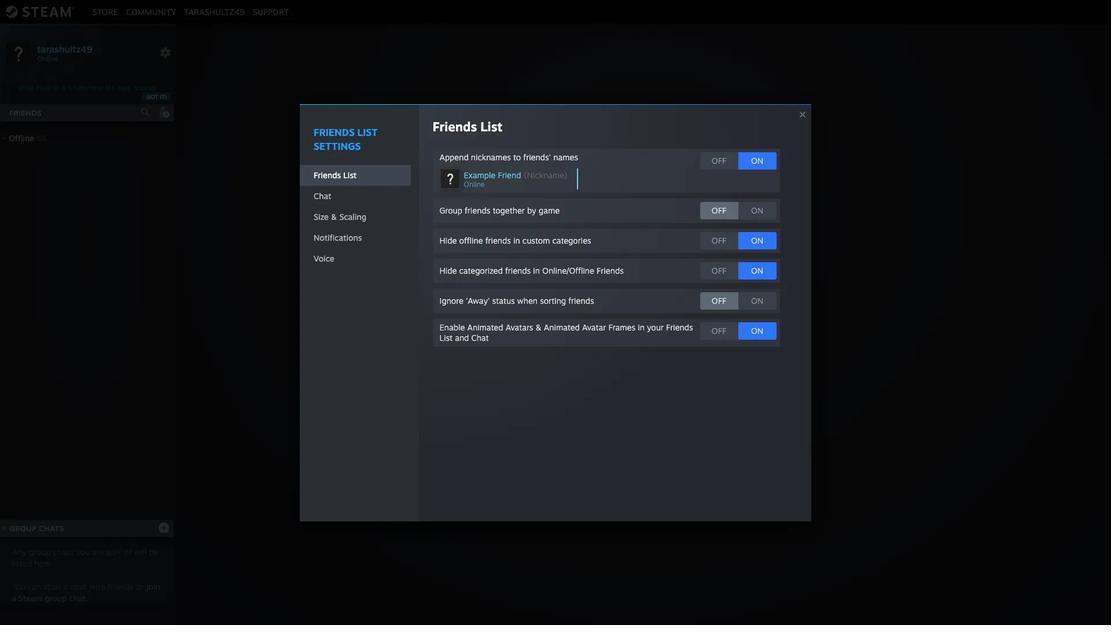 Task type: vqa. For each thing, say whether or not it's contained in the screenshot.
ADD TEXT CHANNEL
no



Task type: describe. For each thing, give the bounding box(es) containing it.
friends right 'online/offline'
[[597, 266, 624, 275]]

1 vertical spatial &
[[331, 212, 337, 222]]

friends right drag
[[36, 83, 60, 92]]

join
[[146, 582, 160, 592]]

0 horizontal spatial chat
[[314, 191, 331, 201]]

1 vertical spatial to
[[689, 331, 698, 342]]

for
[[105, 83, 115, 92]]

are
[[92, 547, 104, 557]]

create a group chat image
[[158, 522, 170, 534]]

you
[[12, 582, 26, 592]]

any
[[12, 547, 26, 557]]

by
[[528, 205, 537, 215]]

1 vertical spatial friend
[[596, 331, 623, 342]]

off for categories
[[712, 235, 727, 245]]

here
[[89, 83, 103, 92]]

1 horizontal spatial or
[[626, 331, 635, 342]]

on for categories
[[752, 235, 764, 245]]

avatars
[[506, 322, 534, 332]]

chat inside enable animated avatars & animated avatar frames in your friends list and chat
[[472, 333, 489, 343]]

append nicknames to friends' names
[[440, 152, 579, 162]]

and
[[455, 333, 469, 343]]

here.
[[34, 559, 53, 569]]

friends right sorting on the top of page
[[569, 296, 595, 306]]

append
[[440, 152, 469, 162]]

off for avatar
[[712, 326, 727, 336]]

friends down drag
[[9, 108, 42, 118]]

status
[[493, 296, 515, 306]]

custom
[[523, 235, 550, 245]]

add a friend image
[[158, 106, 170, 119]]

store link
[[89, 7, 122, 17]]

you can start a chat with friends or
[[12, 582, 146, 592]]

0 vertical spatial to
[[514, 152, 521, 162]]

on for avatar
[[752, 326, 764, 336]]

any group chats you are part of will be listed here.
[[12, 547, 158, 569]]

sorting
[[540, 296, 567, 306]]

click a friend or group chat to start!
[[565, 331, 724, 342]]

group for group chats
[[9, 524, 37, 533]]

in inside enable animated avatars & animated avatar frames in your friends list and chat
[[638, 322, 645, 332]]

offline
[[460, 235, 483, 245]]

access
[[133, 83, 155, 92]]

you
[[76, 547, 90, 557]]

0 vertical spatial friends list
[[433, 118, 503, 134]]

group chats
[[9, 524, 64, 533]]

friends'
[[524, 152, 551, 162]]

size
[[314, 212, 329, 222]]

community
[[126, 7, 176, 17]]

off for friends
[[712, 296, 727, 306]]

friends right with
[[108, 582, 134, 592]]

friends up append
[[433, 118, 477, 134]]

together
[[493, 205, 525, 215]]

(
[[524, 170, 527, 180]]

friends list settings
[[314, 126, 378, 152]]

store
[[93, 7, 118, 17]]

chat.
[[69, 594, 88, 603]]

group for group friends together by game
[[440, 205, 463, 215]]

frames
[[609, 322, 636, 332]]

collapse chats list image
[[0, 526, 13, 531]]

a for steam
[[12, 594, 16, 603]]

scaling
[[340, 212, 367, 222]]

drag friends & chats here for easy access
[[19, 83, 155, 92]]

offline
[[9, 133, 34, 143]]

join a steam group chat.
[[12, 582, 160, 603]]

'away'
[[466, 296, 490, 306]]

& inside enable animated avatars & animated avatar frames in your friends list and chat
[[536, 322, 542, 332]]

avatar
[[583, 322, 607, 332]]

voice
[[314, 253, 335, 263]]

friends up ignore 'away' status when sorting friends
[[506, 266, 531, 275]]

hide for hide offline friends in custom categories
[[440, 235, 457, 245]]

ignore 'away' status when sorting friends
[[440, 296, 595, 306]]

categorized
[[460, 266, 503, 275]]

settings
[[314, 140, 361, 152]]

2 animated from the left
[[544, 322, 580, 332]]

be
[[149, 547, 158, 557]]

with
[[89, 582, 105, 592]]



Task type: locate. For each thing, give the bounding box(es) containing it.
enable animated avatars & animated avatar frames in your friends list and chat
[[440, 322, 694, 343]]

a for friend
[[589, 331, 594, 342]]

friends
[[465, 205, 491, 215], [486, 235, 511, 245], [506, 266, 531, 275], [569, 296, 595, 306], [108, 582, 134, 592]]

enable
[[440, 322, 465, 332]]

list up nicknames
[[481, 118, 503, 134]]

or left your
[[626, 331, 635, 342]]

tarashultz49 link
[[180, 7, 249, 17]]

1 horizontal spatial a
[[63, 582, 68, 592]]

hide for hide categorized friends in online/offline friends
[[440, 266, 457, 275]]

chat right your
[[667, 331, 687, 342]]

1 horizontal spatial group
[[440, 205, 463, 215]]

animated
[[468, 322, 504, 332], [544, 322, 580, 332]]

on for friends
[[752, 296, 764, 306]]

2 horizontal spatial chat
[[667, 331, 687, 342]]

1 horizontal spatial tarashultz49
[[184, 7, 245, 17]]

support
[[253, 7, 289, 17]]

online/offline
[[543, 266, 595, 275]]

group
[[440, 205, 463, 215], [638, 331, 664, 342], [9, 524, 37, 533]]

example
[[464, 170, 496, 180]]

easy
[[117, 83, 131, 92]]

friends list up append
[[433, 118, 503, 134]]

search my friends list image
[[140, 107, 151, 118]]

when
[[518, 296, 538, 306]]

1 horizontal spatial to
[[689, 331, 698, 342]]

0 vertical spatial tarashultz49
[[184, 7, 245, 17]]

3 on from the top
[[752, 235, 764, 245]]

or left "join"
[[136, 582, 144, 592]]

0 vertical spatial in
[[514, 235, 520, 245]]

list inside friends list settings
[[358, 126, 378, 138]]

1 vertical spatial friends list
[[314, 170, 357, 180]]

online
[[464, 180, 485, 189]]

click
[[565, 331, 586, 342]]

game
[[539, 205, 560, 215]]

off for friends
[[712, 266, 727, 275]]

1 horizontal spatial in
[[534, 266, 540, 275]]

0 horizontal spatial animated
[[468, 322, 504, 332]]

0 vertical spatial group
[[440, 205, 463, 215]]

group
[[29, 547, 51, 557], [45, 594, 67, 603]]

group up the here.
[[29, 547, 51, 557]]

4 on from the top
[[752, 266, 764, 275]]

6 on from the top
[[752, 326, 764, 336]]

0 vertical spatial a
[[589, 331, 594, 342]]

chat right and
[[472, 333, 489, 343]]

chat
[[314, 191, 331, 201], [667, 331, 687, 342], [472, 333, 489, 343]]

example friend ( nickname ) online
[[464, 170, 568, 189]]

1 horizontal spatial chats
[[69, 83, 87, 92]]

2 vertical spatial a
[[12, 594, 16, 603]]

friend left (
[[498, 170, 522, 180]]

in
[[514, 235, 520, 245], [534, 266, 540, 275], [638, 322, 645, 332]]

1 vertical spatial a
[[63, 582, 68, 592]]

join a steam group chat. link
[[12, 582, 160, 603]]

nicknames
[[471, 152, 511, 162]]

nickname
[[527, 170, 565, 180]]

1 vertical spatial in
[[534, 266, 540, 275]]

manage friends list settings image
[[160, 47, 171, 58]]

1 horizontal spatial &
[[331, 212, 337, 222]]

0 horizontal spatial to
[[514, 152, 521, 162]]

0 vertical spatial hide
[[440, 235, 457, 245]]

chats left here
[[69, 83, 87, 92]]

0 horizontal spatial in
[[514, 235, 520, 245]]

to left start!
[[689, 331, 698, 342]]

community link
[[122, 7, 180, 17]]

1 horizontal spatial friend
[[596, 331, 623, 342]]

friend right the click
[[596, 331, 623, 342]]

can
[[28, 582, 41, 592]]

hide up the ignore
[[440, 266, 457, 275]]

friends inside friends list settings
[[314, 126, 355, 138]]

listed
[[12, 559, 32, 569]]

in down 'custom'
[[534, 266, 540, 275]]

in left your
[[638, 322, 645, 332]]

0 horizontal spatial chats
[[39, 524, 64, 533]]

2 horizontal spatial group
[[638, 331, 664, 342]]

chats
[[69, 83, 87, 92], [39, 524, 64, 533]]

your
[[647, 322, 664, 332]]

list down settings
[[344, 170, 357, 180]]

off
[[712, 156, 727, 165], [712, 205, 727, 215], [712, 235, 727, 245], [712, 266, 727, 275], [712, 296, 727, 306], [712, 326, 727, 336]]

tarashultz49 left support
[[184, 7, 245, 17]]

will
[[134, 547, 146, 557]]

)
[[565, 170, 568, 180]]

friends list
[[433, 118, 503, 134], [314, 170, 357, 180]]

drag
[[19, 83, 34, 92]]

1 vertical spatial group
[[45, 594, 67, 603]]

a inside join a steam group chat.
[[12, 594, 16, 603]]

tarashultz49
[[184, 7, 245, 17], [37, 43, 93, 55]]

friend inside example friend ( nickname ) online
[[498, 170, 522, 180]]

names
[[554, 152, 579, 162]]

1 horizontal spatial animated
[[544, 322, 580, 332]]

friends list down settings
[[314, 170, 357, 180]]

0 horizontal spatial tarashultz49
[[37, 43, 93, 55]]

chats
[[53, 547, 73, 557]]

steam
[[18, 594, 42, 603]]

group friends together by game
[[440, 205, 560, 215]]

a right the click
[[589, 331, 594, 342]]

& right avatars
[[536, 322, 542, 332]]

group right frames
[[638, 331, 664, 342]]

hide offline friends in custom categories
[[440, 235, 592, 245]]

friends right your
[[667, 322, 694, 332]]

0 vertical spatial chats
[[69, 83, 87, 92]]

0 vertical spatial friend
[[498, 170, 522, 180]]

2 horizontal spatial a
[[589, 331, 594, 342]]

ignore
[[440, 296, 464, 306]]

start!
[[701, 331, 724, 342]]

2 horizontal spatial &
[[536, 322, 542, 332]]

in left 'custom'
[[514, 235, 520, 245]]

0 horizontal spatial a
[[12, 594, 16, 603]]

group inside 'any group chats you are part of will be listed here.'
[[29, 547, 51, 557]]

animated down sorting on the top of page
[[544, 322, 580, 332]]

in for custom
[[514, 235, 520, 245]]

0 vertical spatial &
[[62, 83, 67, 92]]

size & scaling
[[314, 212, 367, 222]]

support link
[[249, 7, 293, 17]]

1 horizontal spatial friends list
[[433, 118, 503, 134]]

2 on from the top
[[752, 205, 764, 215]]

& left here
[[62, 83, 67, 92]]

2 hide from the top
[[440, 266, 457, 275]]

on for friends
[[752, 266, 764, 275]]

to left the "friends'"
[[514, 152, 521, 162]]

friends up settings
[[314, 126, 355, 138]]

or
[[626, 331, 635, 342], [136, 582, 144, 592]]

0 horizontal spatial friends list
[[314, 170, 357, 180]]

chats up chats
[[39, 524, 64, 533]]

0 horizontal spatial friend
[[498, 170, 522, 180]]

list down 'enable'
[[440, 333, 453, 343]]

group inside join a steam group chat.
[[45, 594, 67, 603]]

1 vertical spatial tarashultz49
[[37, 43, 93, 55]]

2 vertical spatial in
[[638, 322, 645, 332]]

1 vertical spatial or
[[136, 582, 144, 592]]

friends inside enable animated avatars & animated avatar frames in your friends list and chat
[[667, 322, 694, 332]]

0 horizontal spatial &
[[62, 83, 67, 92]]

5 off from the top
[[712, 296, 727, 306]]

friend
[[498, 170, 522, 180], [596, 331, 623, 342]]

a left chat on the bottom left
[[63, 582, 68, 592]]

2 off from the top
[[712, 205, 727, 215]]

hide
[[440, 235, 457, 245], [440, 266, 457, 275]]

hide left offline
[[440, 235, 457, 245]]

1 horizontal spatial chat
[[472, 333, 489, 343]]

0 horizontal spatial group
[[9, 524, 37, 533]]

1 vertical spatial group
[[638, 331, 664, 342]]

group up any at the bottom of the page
[[9, 524, 37, 533]]

to
[[514, 152, 521, 162], [689, 331, 698, 342]]

&
[[62, 83, 67, 92], [331, 212, 337, 222], [536, 322, 542, 332]]

friends down settings
[[314, 170, 341, 180]]

1 vertical spatial chats
[[39, 524, 64, 533]]

3 off from the top
[[712, 235, 727, 245]]

friends down online
[[465, 205, 491, 215]]

part
[[106, 547, 122, 557]]

group up offline
[[440, 205, 463, 215]]

notifications
[[314, 233, 362, 242]]

chat up size
[[314, 191, 331, 201]]

a down the you
[[12, 594, 16, 603]]

a
[[589, 331, 594, 342], [63, 582, 68, 592], [12, 594, 16, 603]]

on
[[752, 156, 764, 165], [752, 205, 764, 215], [752, 235, 764, 245], [752, 266, 764, 275], [752, 296, 764, 306], [752, 326, 764, 336]]

of
[[124, 547, 132, 557]]

2 vertical spatial &
[[536, 322, 542, 332]]

& right size
[[331, 212, 337, 222]]

start
[[44, 582, 61, 592]]

4 off from the top
[[712, 266, 727, 275]]

5 on from the top
[[752, 296, 764, 306]]

animated up and
[[468, 322, 504, 332]]

2 vertical spatial group
[[9, 524, 37, 533]]

6 off from the top
[[712, 326, 727, 336]]

1 animated from the left
[[468, 322, 504, 332]]

0 horizontal spatial or
[[136, 582, 144, 592]]

in for online/offline
[[534, 266, 540, 275]]

tarashultz49 up drag friends & chats here for easy access
[[37, 43, 93, 55]]

0 vertical spatial group
[[29, 547, 51, 557]]

list inside enable animated avatars & animated avatar frames in your friends list and chat
[[440, 333, 453, 343]]

friends
[[36, 83, 60, 92], [9, 108, 42, 118], [433, 118, 477, 134], [314, 126, 355, 138], [314, 170, 341, 180], [597, 266, 624, 275], [667, 322, 694, 332]]

group down start
[[45, 594, 67, 603]]

chat
[[70, 582, 87, 592]]

1 vertical spatial hide
[[440, 266, 457, 275]]

1 on from the top
[[752, 156, 764, 165]]

list
[[481, 118, 503, 134], [358, 126, 378, 138], [344, 170, 357, 180], [440, 333, 453, 343]]

categories
[[553, 235, 592, 245]]

friends right offline
[[486, 235, 511, 245]]

1 hide from the top
[[440, 235, 457, 245]]

0 vertical spatial or
[[626, 331, 635, 342]]

hide categorized friends in online/offline friends
[[440, 266, 624, 275]]

1 off from the top
[[712, 156, 727, 165]]

list up settings
[[358, 126, 378, 138]]

2 horizontal spatial in
[[638, 322, 645, 332]]



